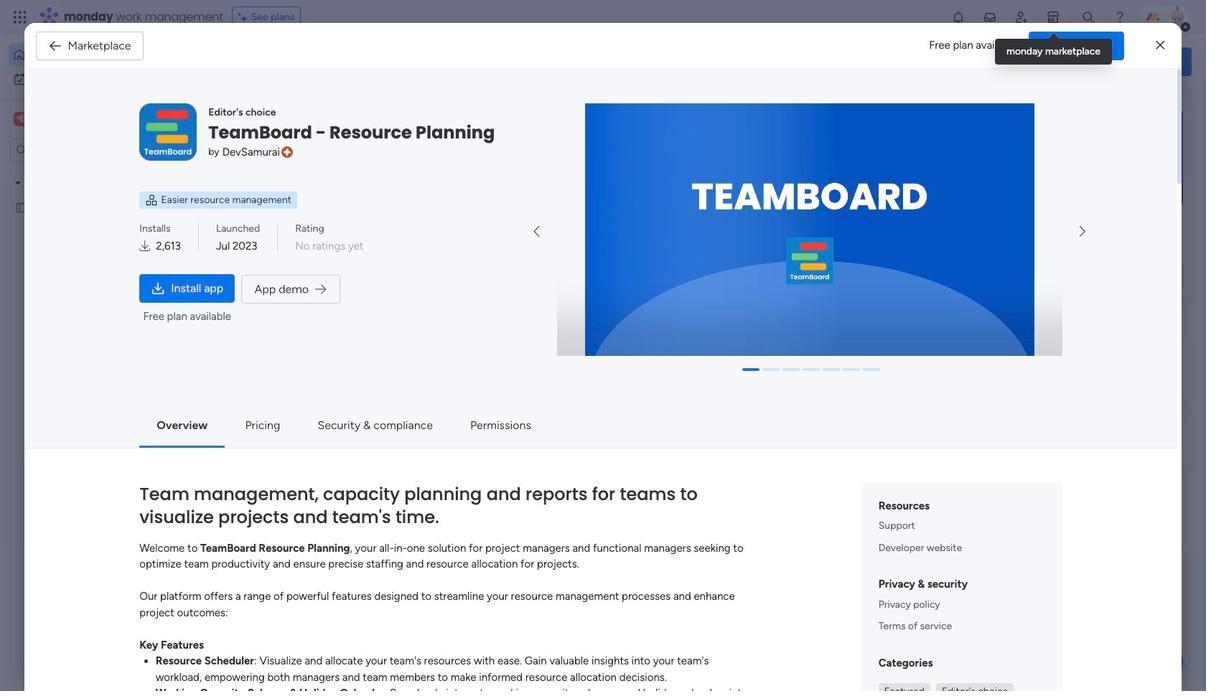 Task type: locate. For each thing, give the bounding box(es) containing it.
0 horizontal spatial public board image
[[240, 262, 256, 278]]

templates image image
[[990, 108, 1179, 208]]

public board image
[[240, 262, 256, 278], [714, 262, 730, 278]]

public board image up component icon
[[714, 262, 730, 278]]

caret down image
[[15, 178, 21, 188]]

0 vertical spatial option
[[9, 43, 175, 66]]

quick search results list box
[[222, 134, 942, 325]]

see plans image
[[238, 9, 251, 25]]

public board image up component image
[[240, 262, 256, 278]]

2 public board image from the left
[[714, 262, 730, 278]]

2 vertical spatial option
[[0, 170, 183, 173]]

v2 bolt switch image
[[1100, 54, 1109, 69]]

easier resource management element
[[140, 191, 297, 209]]

monday marketplace image
[[1046, 10, 1061, 24]]

1 public board image from the left
[[240, 262, 256, 278]]

option
[[9, 43, 175, 66], [9, 68, 175, 90], [0, 170, 183, 173]]

v2 user feedback image
[[988, 53, 999, 69]]

workspace selection element
[[14, 111, 51, 128]]

public board image
[[15, 200, 29, 214]]

select product image
[[13, 10, 27, 24]]

list box
[[0, 168, 183, 413]]

add to favorites image
[[903, 262, 917, 277]]

component image
[[240, 285, 253, 298]]

workspace image
[[14, 111, 28, 127], [16, 111, 26, 127], [246, 433, 280, 468], [604, 433, 639, 468]]

help center element
[[977, 412, 1192, 469]]

marketplace arrow left image
[[534, 226, 540, 238]]

1 horizontal spatial public board image
[[714, 262, 730, 278]]



Task type: describe. For each thing, give the bounding box(es) containing it.
lottie animation image
[[241, 275, 341, 304]]

help image
[[1113, 10, 1127, 24]]

1 vertical spatial option
[[9, 68, 175, 90]]

workspace image
[[613, 438, 630, 464]]

marketplace arrow right image
[[1080, 226, 1086, 238]]

search everything image
[[1081, 10, 1096, 24]]

notifications image
[[952, 10, 966, 24]]

invite members image
[[1015, 10, 1029, 24]]

add to favorites image
[[665, 262, 680, 277]]

component image
[[714, 285, 727, 298]]

Search in workspace field
[[30, 142, 120, 158]]

ruby anderson image
[[1166, 6, 1189, 29]]

public board image for component image
[[240, 262, 256, 278]]

close recently visited image
[[222, 117, 239, 134]]

update feed image
[[983, 10, 997, 24]]

v2 download image
[[140, 239, 150, 255]]

dapulse x slim image
[[1156, 37, 1165, 54]]

public board image for component icon
[[714, 262, 730, 278]]

lottie animation element
[[241, 275, 341, 308]]

app logo image
[[140, 103, 197, 161]]



Task type: vqa. For each thing, say whether or not it's contained in the screenshot.
rightmost Public board icon
yes



